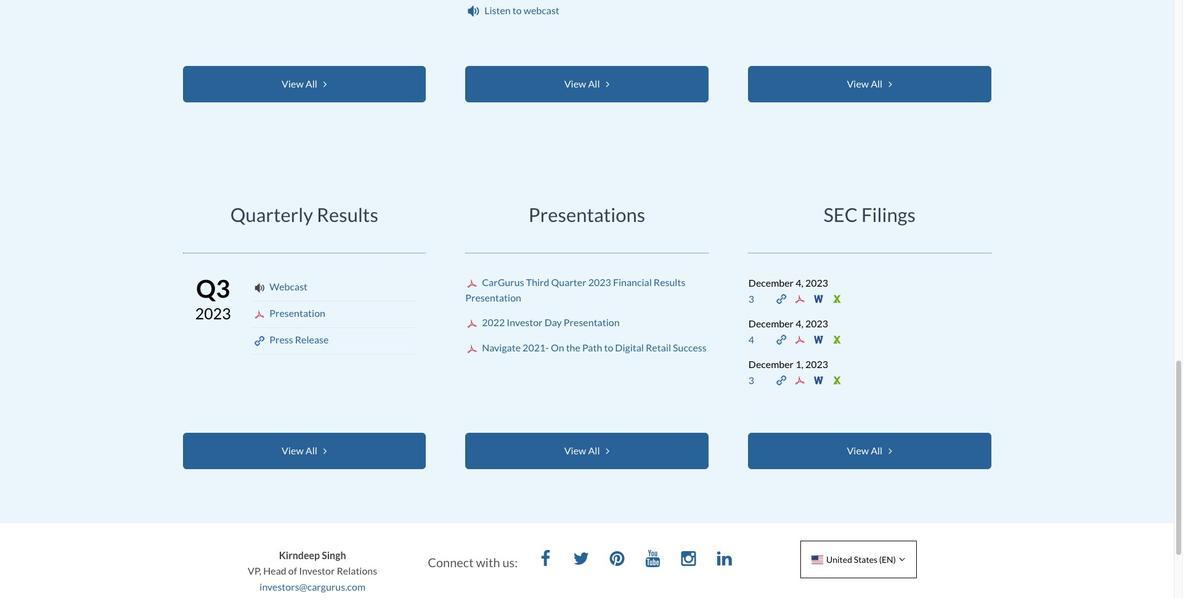 Task type: describe. For each thing, give the bounding box(es) containing it.
press
[[270, 334, 293, 345]]

2023 for december 4, 2023 4
[[806, 318, 829, 329]]

states
[[854, 554, 878, 565]]

2023 for december 4, 2023 3
[[806, 277, 829, 289]]

to inside "link"
[[605, 342, 614, 353]]

united states (en)
[[827, 554, 897, 565]]

presentations
[[529, 203, 646, 226]]

connect
[[428, 555, 474, 570]]

press release
[[270, 334, 329, 345]]

december for december 4, 2023 3
[[749, 277, 794, 289]]

navigate
[[482, 342, 521, 353]]

digital
[[616, 342, 644, 353]]

(en)
[[880, 554, 897, 565]]

connect with us:
[[428, 555, 518, 570]]

december 4, 2023 4
[[749, 318, 829, 345]]

cargurus third quarter 2023 financial results presentation
[[466, 276, 686, 303]]

kirndeep
[[279, 549, 320, 561]]

press release link
[[253, 334, 329, 348]]

listen
[[485, 4, 511, 16]]

retail
[[646, 342, 672, 353]]

view all for sec filings
[[848, 444, 883, 456]]

webcast
[[524, 4, 560, 16]]

webcast link
[[253, 281, 308, 295]]

0 horizontal spatial presentation
[[270, 307, 326, 319]]

quarterly
[[230, 203, 313, 226]]

united states (en) button
[[801, 541, 918, 578]]

2021-
[[523, 342, 549, 353]]

4, for december 4, 2023 4
[[796, 318, 804, 329]]

all inside listen to webcast view all
[[589, 77, 600, 89]]

view inside listen to webcast view all
[[565, 77, 587, 89]]

with
[[476, 555, 500, 570]]

day
[[545, 316, 562, 328]]

instagram image
[[677, 547, 701, 572]]

united
[[827, 554, 853, 565]]

2023 for december 1, 2023 3
[[806, 358, 829, 370]]

success
[[673, 342, 707, 353]]

filings
[[862, 203, 916, 226]]

3 for december 1, 2023 3
[[749, 374, 755, 386]]

3 for december 4, 2023 3
[[749, 293, 755, 305]]

4, for december 4, 2023 3
[[796, 277, 804, 289]]

twitter image
[[569, 547, 594, 572]]

on
[[551, 342, 565, 353]]

to inside listen to webcast view all
[[513, 4, 522, 16]]

4
[[749, 334, 755, 345]]

sec
[[824, 203, 858, 226]]

december for december 4, 2023 4
[[749, 318, 794, 329]]

december for december 1, 2023 3
[[749, 358, 794, 370]]

vp,
[[248, 565, 262, 577]]

listen to webcast link
[[466, 4, 560, 16]]

presentation inside 'link'
[[564, 316, 620, 328]]

2023 down q3
[[195, 304, 231, 322]]

results inside cargurus third quarter 2023 financial results presentation
[[654, 276, 686, 288]]

4 link
[[749, 334, 755, 345]]



Task type: vqa. For each thing, say whether or not it's contained in the screenshot.
investors@cargurus.com
yes



Task type: locate. For each thing, give the bounding box(es) containing it.
3 inside december 1, 2023 3
[[749, 374, 755, 386]]

cargurus
[[482, 276, 525, 288]]

1 horizontal spatial to
[[605, 342, 614, 353]]

2023 inside december 4, 2023 4
[[806, 318, 829, 329]]

4, inside december 4, 2023 3
[[796, 277, 804, 289]]

2023 up december 4, 2023 4 on the right bottom of the page
[[806, 277, 829, 289]]

0 vertical spatial 4,
[[796, 277, 804, 289]]

1 4, from the top
[[796, 277, 804, 289]]

2 december from the top
[[749, 318, 794, 329]]

2 horizontal spatial presentation
[[564, 316, 620, 328]]

3 link for december 1, 2023 3
[[749, 374, 755, 386]]

1 vertical spatial december
[[749, 318, 794, 329]]

financial
[[614, 276, 652, 288]]

kirndeep singh vp, head of investor relations investors@cargurus.com
[[248, 549, 378, 592]]

view all for presentations
[[565, 444, 600, 456]]

connect with us element
[[428, 547, 747, 572]]

1 vertical spatial results
[[654, 276, 686, 288]]

1 horizontal spatial results
[[654, 276, 686, 288]]

december left 1,
[[749, 358, 794, 370]]

1 horizontal spatial presentation
[[466, 292, 522, 303]]

4, up december 4, 2023 4 on the right bottom of the page
[[796, 277, 804, 289]]

3 down the 4
[[749, 374, 755, 386]]

webcast
[[270, 281, 308, 292]]

cargurus third quarter 2023 financial results presentation link
[[466, 275, 709, 305]]

q3
[[196, 274, 230, 303]]

singh
[[322, 549, 346, 561]]

investors@cargurus.com
[[260, 581, 366, 592]]

december
[[749, 277, 794, 289], [749, 318, 794, 329], [749, 358, 794, 370]]

december 4, 2023 3
[[749, 277, 829, 305]]

path
[[583, 342, 603, 353]]

third
[[526, 276, 550, 288]]

sec filings
[[824, 203, 916, 226]]

december up the 4
[[749, 318, 794, 329]]

3 inside december 4, 2023 3
[[749, 293, 755, 305]]

3 up the 4 link
[[749, 293, 755, 305]]

december up december 4, 2023 4 on the right bottom of the page
[[749, 277, 794, 289]]

1 vertical spatial 3
[[749, 374, 755, 386]]

2 3 link from the top
[[749, 374, 755, 386]]

all
[[306, 77, 317, 89], [589, 77, 600, 89], [871, 77, 883, 89], [306, 444, 317, 456], [589, 444, 600, 456], [871, 444, 883, 456]]

december inside december 1, 2023 3
[[749, 358, 794, 370]]

youtube image
[[641, 547, 666, 572]]

investor inside 'link'
[[507, 316, 543, 328]]

investor
[[507, 316, 543, 328], [299, 565, 335, 577]]

view all for quarterly results
[[282, 444, 317, 456]]

presentation up press release
[[270, 307, 326, 319]]

investor up 2021-
[[507, 316, 543, 328]]

4,
[[796, 277, 804, 289], [796, 318, 804, 329]]

2 4, from the top
[[796, 318, 804, 329]]

december inside december 4, 2023 4
[[749, 318, 794, 329]]

view all link
[[183, 66, 426, 102], [466, 66, 709, 102], [749, 66, 992, 102], [183, 433, 426, 469], [466, 433, 709, 469], [749, 433, 992, 469]]

quarter
[[552, 276, 587, 288]]

linkedin image
[[713, 547, 737, 572]]

1 vertical spatial 4,
[[796, 318, 804, 329]]

1 3 link from the top
[[749, 293, 755, 305]]

navigate 2021- on the path to digital retail success link
[[466, 340, 707, 356]]

0 horizontal spatial to
[[513, 4, 522, 16]]

to right listen
[[513, 4, 522, 16]]

pinterest image
[[605, 547, 630, 572]]

q3 2023
[[195, 274, 231, 322]]

0 vertical spatial 3 link
[[749, 293, 755, 305]]

december inside december 4, 2023 3
[[749, 277, 794, 289]]

quarterly results
[[230, 203, 379, 226]]

presentation link
[[253, 307, 326, 321]]

us image
[[812, 555, 824, 564]]

relations
[[337, 565, 378, 577]]

to
[[513, 4, 522, 16], [605, 342, 614, 353]]

2023 inside december 4, 2023 3
[[806, 277, 829, 289]]

release
[[295, 334, 329, 345]]

3 link down the 4
[[749, 374, 755, 386]]

december 1, 2023 3
[[749, 358, 829, 386]]

investors@cargurus.com link
[[260, 581, 366, 592]]

1 vertical spatial investor
[[299, 565, 335, 577]]

0 vertical spatial investor
[[507, 316, 543, 328]]

us:
[[503, 555, 518, 570]]

1 3 from the top
[[749, 293, 755, 305]]

4, inside december 4, 2023 4
[[796, 318, 804, 329]]

3 link
[[749, 293, 755, 305], [749, 374, 755, 386]]

2023 inside december 1, 2023 3
[[806, 358, 829, 370]]

presentation inside cargurus third quarter 2023 financial results presentation
[[466, 292, 522, 303]]

the
[[566, 342, 581, 353]]

1,
[[796, 358, 804, 370]]

view all
[[282, 77, 317, 89], [848, 77, 883, 89], [282, 444, 317, 456], [565, 444, 600, 456], [848, 444, 883, 456]]

presentation
[[466, 292, 522, 303], [270, 307, 326, 319], [564, 316, 620, 328]]

2 3 from the top
[[749, 374, 755, 386]]

2023
[[589, 276, 612, 288], [806, 277, 829, 289], [195, 304, 231, 322], [806, 318, 829, 329], [806, 358, 829, 370]]

2023 inside cargurus third quarter 2023 financial results presentation
[[589, 276, 612, 288]]

0 horizontal spatial investor
[[299, 565, 335, 577]]

3
[[749, 293, 755, 305], [749, 374, 755, 386]]

3 link for december 4, 2023 3
[[749, 293, 755, 305]]

head
[[263, 565, 287, 577]]

facebook image
[[534, 547, 558, 572]]

presentation up path
[[564, 316, 620, 328]]

presentation down cargurus
[[466, 292, 522, 303]]

to right path
[[605, 342, 614, 353]]

0 vertical spatial 3
[[749, 293, 755, 305]]

0 vertical spatial december
[[749, 277, 794, 289]]

0 horizontal spatial results
[[317, 203, 379, 226]]

3 link up the 4 link
[[749, 293, 755, 305]]

1 horizontal spatial investor
[[507, 316, 543, 328]]

4, down december 4, 2023 3 on the right
[[796, 318, 804, 329]]

2023 right quarter
[[589, 276, 612, 288]]

1 vertical spatial 3 link
[[749, 374, 755, 386]]

view
[[282, 77, 304, 89], [565, 77, 587, 89], [848, 77, 869, 89], [282, 444, 304, 456], [565, 444, 587, 456], [848, 444, 869, 456]]

navigate 2021- on the path to digital retail success
[[482, 342, 707, 353]]

1 vertical spatial to
[[605, 342, 614, 353]]

2023 down december 4, 2023 3 on the right
[[806, 318, 829, 329]]

0 vertical spatial to
[[513, 4, 522, 16]]

2022
[[482, 316, 505, 328]]

of
[[289, 565, 297, 577]]

3 december from the top
[[749, 358, 794, 370]]

2022 investor day presentation link
[[466, 315, 620, 330]]

1 december from the top
[[749, 277, 794, 289]]

0 vertical spatial results
[[317, 203, 379, 226]]

investor up investors@cargurus.com link
[[299, 565, 335, 577]]

listen to webcast view all
[[485, 4, 600, 89]]

results
[[317, 203, 379, 226], [654, 276, 686, 288]]

investor inside kirndeep singh vp, head of investor relations investors@cargurus.com
[[299, 565, 335, 577]]

2 vertical spatial december
[[749, 358, 794, 370]]

2022 investor day presentation
[[482, 316, 620, 328]]

2023 right 1,
[[806, 358, 829, 370]]



